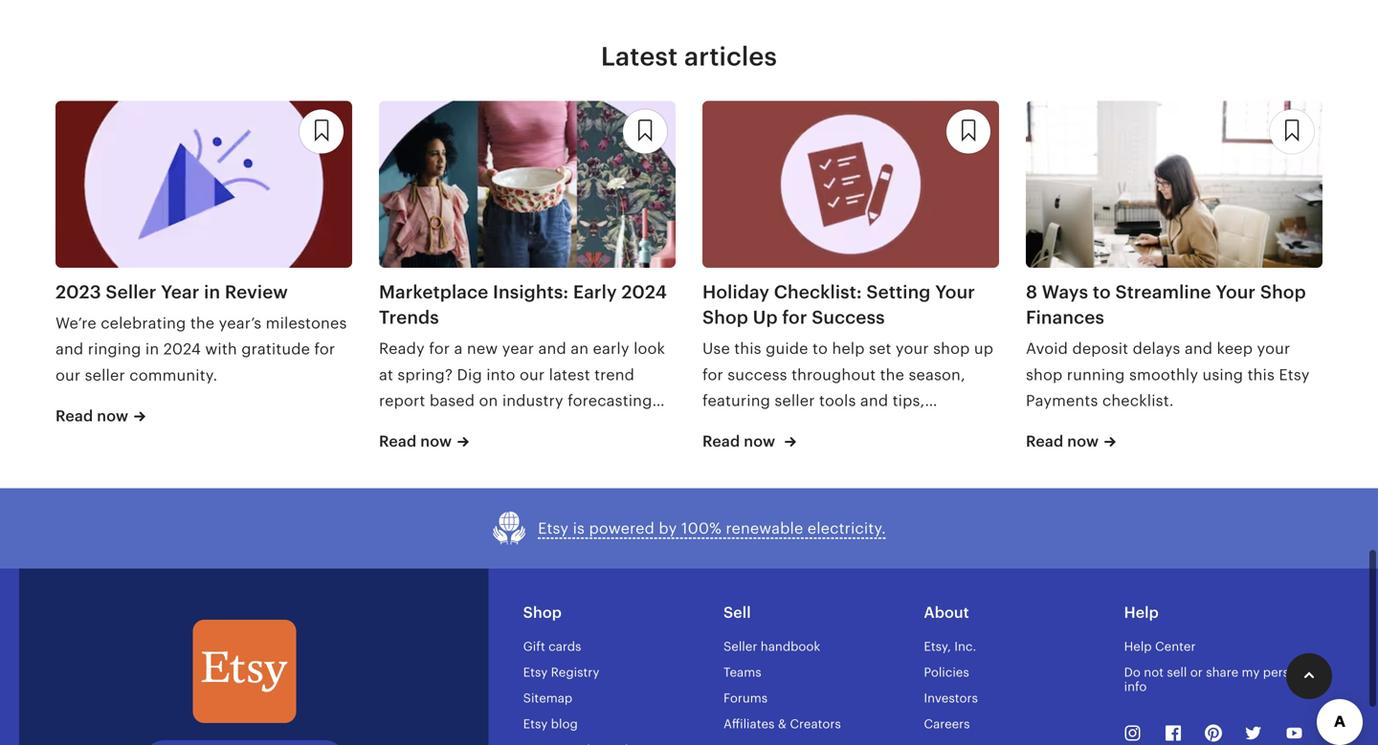 Task type: describe. For each thing, give the bounding box(es) containing it.
avoid
[[1026, 340, 1069, 358]]

sitemap
[[523, 692, 573, 706]]

center
[[1156, 640, 1196, 654]]

guide
[[766, 340, 809, 358]]

marketplace insights: early 2024 trends link
[[379, 279, 676, 330]]

gift cards link
[[523, 640, 582, 654]]

policies
[[924, 666, 970, 680]]

use this guide to help set your shop up for success throughout the season, featuring seller tools and tips, upcoming events, and etsy buyer insights.
[[703, 340, 994, 462]]

success
[[728, 366, 788, 384]]

read now link for marketplace insights: early 2024 trends
[[379, 431, 469, 470]]

checklist:
[[774, 282, 862, 302]]

running
[[1067, 366, 1125, 384]]

buyer
[[908, 419, 951, 436]]

etsy, inc. link
[[924, 640, 977, 654]]

holiday
[[703, 282, 770, 302]]

your inside 8 ways to streamline your shop finances
[[1216, 282, 1256, 302]]

keep
[[1217, 340, 1253, 358]]

milestones
[[266, 315, 347, 332]]

trends
[[379, 307, 439, 328]]

&
[[778, 718, 787, 732]]

for inside ready for a new year and an early look at spring? dig into our latest trend report based on industry forecasting and etsy search data. read now
[[429, 340, 450, 358]]

articles
[[685, 42, 777, 71]]

your inside use this guide to help set your shop up for success throughout the season, featuring seller tools and tips, upcoming events, and etsy buyer insights.
[[896, 340, 929, 358]]

seller inside use this guide to help set your shop up for success throughout the season, featuring seller tools and tips, upcoming events, and etsy buyer insights.
[[775, 392, 815, 410]]

creators
[[790, 718, 841, 732]]

2023 seller year in review link
[[56, 279, 352, 305]]

info
[[1125, 680, 1147, 695]]

my
[[1242, 666, 1260, 680]]

ringing
[[88, 341, 141, 358]]

dig
[[457, 366, 482, 384]]

8 ways to streamline your shop finances
[[1026, 282, 1307, 328]]

we're
[[56, 315, 97, 332]]

sitemap link
[[523, 692, 573, 706]]

early
[[593, 340, 630, 358]]

100%
[[682, 520, 722, 538]]

the inside we're celebrating the year's milestones and ringing in 2024 with gratitude for our seller community.
[[190, 315, 215, 332]]

read inside ready for a new year and an early look at spring? dig into our latest trend report based on industry forecasting and etsy search data. read now
[[379, 433, 417, 451]]

for inside we're celebrating the year's milestones and ringing in 2024 with gratitude for our seller community.
[[314, 341, 335, 358]]

latest articles
[[601, 42, 777, 71]]

cards
[[549, 640, 582, 654]]

payments
[[1026, 392, 1099, 410]]

season,
[[909, 366, 966, 384]]

trend
[[595, 366, 635, 384]]

teams
[[724, 666, 762, 680]]

etsy blog link
[[523, 718, 578, 732]]

etsy,
[[924, 640, 951, 654]]

your inside avoid deposit delays and keep your shop running smoothly using this etsy payments checklist.
[[1258, 340, 1291, 358]]

upcoming
[[703, 419, 779, 436]]

etsy inside ready for a new year and an early look at spring? dig into our latest trend report based on industry forecasting and etsy search data. read now
[[411, 419, 442, 436]]

etsy is powered by 100% renewable electricity.
[[538, 520, 886, 538]]

8 ways to streamline your shop finances image
[[1026, 101, 1323, 268]]

read for holiday checklist: setting your shop up for success
[[703, 433, 740, 451]]

read for 2023 seller year in review
[[56, 408, 93, 425]]

etsy down sitemap
[[523, 718, 548, 732]]

events,
[[783, 419, 837, 436]]

latest
[[549, 366, 590, 384]]

powered
[[589, 520, 655, 538]]

new
[[467, 340, 498, 358]]

marketplace insights: early 2024 trends image
[[379, 101, 676, 268]]

affiliates & creators link
[[724, 718, 841, 732]]

using
[[1203, 366, 1244, 384]]

our inside ready for a new year and an early look at spring? dig into our latest trend report based on industry forecasting and etsy search data. read now
[[520, 366, 545, 384]]

do not sell or share my personal info link
[[1125, 666, 1315, 695]]

do not sell or share my personal info
[[1125, 666, 1315, 695]]

avoid deposit delays and keep your shop running smoothly using this etsy payments checklist.
[[1026, 340, 1310, 410]]

search
[[446, 419, 496, 436]]

investors link
[[924, 692, 978, 706]]

shop inside holiday checklist: setting your shop up for success
[[703, 307, 749, 328]]

etsy, inc.
[[924, 640, 977, 654]]

to inside use this guide to help set your shop up for success throughout the season, featuring seller tools and tips, upcoming events, and etsy buyer insights.
[[813, 340, 828, 358]]

read now for 2023 seller year in review
[[56, 408, 128, 425]]

we're celebrating the year's milestones and ringing in 2024 with gratitude for our seller community.
[[56, 315, 347, 384]]

shop inside use this guide to help set your shop up for success throughout the season, featuring seller tools and tips, upcoming events, and etsy buyer insights.
[[934, 340, 970, 358]]

1 vertical spatial seller
[[724, 640, 758, 654]]

and down tools
[[841, 419, 869, 436]]

marketplace insights: early 2024 trends
[[379, 282, 667, 328]]

now for holiday checklist: setting your shop up for success
[[744, 433, 776, 451]]

based
[[430, 392, 475, 410]]

holiday checklist: setting your shop up for success link
[[703, 279, 1000, 330]]

holiday checklist: setting your shop up for success
[[703, 282, 976, 328]]

personal
[[1264, 666, 1315, 680]]

your inside holiday checklist: setting your shop up for success
[[936, 282, 976, 302]]

and left the 'tips,'
[[861, 392, 889, 410]]

for inside holiday checklist: setting your shop up for success
[[783, 307, 808, 328]]

sell
[[724, 605, 751, 622]]

handbook
[[761, 640, 821, 654]]

to inside 8 ways to streamline your shop finances
[[1093, 282, 1111, 302]]

streamline
[[1116, 282, 1212, 302]]

ready
[[379, 340, 425, 358]]

shop inside avoid deposit delays and keep your shop running smoothly using this etsy payments checklist.
[[1026, 366, 1063, 384]]

2024 inside marketplace insights: early 2024 trends
[[622, 282, 667, 302]]

latest
[[601, 42, 678, 71]]

2023 seller year in review image
[[56, 101, 352, 268]]

2024 inside we're celebrating the year's milestones and ringing in 2024 with gratitude for our seller community.
[[163, 341, 201, 358]]

setting
[[867, 282, 931, 302]]

use
[[703, 340, 730, 358]]

read now for holiday checklist: setting your shop up for success
[[703, 433, 776, 451]]

etsy inside use this guide to help set your shop up for success throughout the season, featuring seller tools and tips, upcoming events, and etsy buyer insights.
[[873, 419, 904, 436]]



Task type: locate. For each thing, give the bounding box(es) containing it.
our down we're
[[56, 367, 81, 384]]

0 vertical spatial seller
[[106, 282, 156, 302]]

the inside use this guide to help set your shop up for success throughout the season, featuring seller tools and tips, upcoming events, and etsy buyer insights.
[[880, 366, 905, 384]]

seller up events,
[[775, 392, 815, 410]]

0 horizontal spatial the
[[190, 315, 215, 332]]

this up success
[[735, 340, 762, 358]]

0 vertical spatial shop
[[1261, 282, 1307, 302]]

renewable
[[726, 520, 804, 538]]

0 horizontal spatial shop
[[523, 605, 562, 622]]

1 horizontal spatial your
[[1216, 282, 1256, 302]]

do
[[1125, 666, 1141, 680]]

policies link
[[924, 666, 970, 680]]

1 vertical spatial shop
[[703, 307, 749, 328]]

read now link down payments at the bottom of page
[[1026, 431, 1116, 470]]

etsy down report
[[411, 419, 442, 436]]

1 horizontal spatial to
[[1093, 282, 1111, 302]]

etsy inside button
[[538, 520, 569, 538]]

careers link
[[924, 718, 970, 732]]

gift cards
[[523, 640, 582, 654]]

for inside use this guide to help set your shop up for success throughout the season, featuring seller tools and tips, upcoming events, and etsy buyer insights.
[[703, 366, 724, 384]]

tips,
[[893, 392, 925, 410]]

year
[[161, 282, 200, 302]]

this inside use this guide to help set your shop up for success throughout the season, featuring seller tools and tips, upcoming events, and etsy buyer insights.
[[735, 340, 762, 358]]

1 vertical spatial seller
[[775, 392, 815, 410]]

2 horizontal spatial shop
[[1261, 282, 1307, 302]]

etsy right "using"
[[1279, 366, 1310, 384]]

etsy is powered by 100% renewable electricity. button
[[492, 512, 886, 546]]

in
[[204, 282, 220, 302], [145, 341, 159, 358]]

0 horizontal spatial this
[[735, 340, 762, 358]]

and up "using"
[[1185, 340, 1213, 358]]

2 horizontal spatial read now
[[1026, 433, 1099, 451]]

2024 right the early
[[622, 282, 667, 302]]

an
[[571, 340, 589, 358]]

data.
[[500, 419, 538, 436]]

affiliates
[[724, 718, 775, 732]]

1 help from the top
[[1125, 605, 1159, 622]]

0 horizontal spatial our
[[56, 367, 81, 384]]

etsy down the 'tips,'
[[873, 419, 904, 436]]

0 horizontal spatial 2024
[[163, 341, 201, 358]]

read down featuring
[[703, 433, 740, 451]]

shop up season,
[[934, 340, 970, 358]]

into
[[487, 366, 516, 384]]

1 horizontal spatial the
[[880, 366, 905, 384]]

0 horizontal spatial seller
[[85, 367, 125, 384]]

1 horizontal spatial 2024
[[622, 282, 667, 302]]

our inside we're celebrating the year's milestones and ringing in 2024 with gratitude for our seller community.
[[56, 367, 81, 384]]

read now link for 8 ways to streamline your shop finances
[[1026, 431, 1116, 470]]

2 your from the left
[[1216, 282, 1256, 302]]

for right up
[[783, 307, 808, 328]]

inc.
[[955, 640, 977, 654]]

featuring
[[703, 392, 771, 410]]

look
[[634, 340, 666, 358]]

0 horizontal spatial in
[[145, 341, 159, 358]]

and down report
[[379, 419, 407, 436]]

up
[[975, 340, 994, 358]]

2 vertical spatial shop
[[523, 605, 562, 622]]

not
[[1144, 666, 1164, 680]]

in down celebrating at the top of page
[[145, 341, 159, 358]]

to
[[1093, 282, 1111, 302], [813, 340, 828, 358]]

tools
[[819, 392, 856, 410]]

our up industry
[[520, 366, 545, 384]]

0 vertical spatial in
[[204, 282, 220, 302]]

registry
[[551, 666, 600, 680]]

0 vertical spatial the
[[190, 315, 215, 332]]

2 help from the top
[[1125, 640, 1152, 654]]

0 horizontal spatial your
[[896, 340, 929, 358]]

0 vertical spatial 2024
[[622, 282, 667, 302]]

investors
[[924, 692, 978, 706]]

seller
[[106, 282, 156, 302], [724, 640, 758, 654]]

2023 seller year in review
[[56, 282, 288, 302]]

read now down featuring
[[703, 433, 776, 451]]

now down payments at the bottom of page
[[1068, 433, 1099, 451]]

gift
[[523, 640, 545, 654]]

now for 8 ways to streamline your shop finances
[[1068, 433, 1099, 451]]

or
[[1191, 666, 1203, 680]]

1 horizontal spatial in
[[204, 282, 220, 302]]

smoothly
[[1130, 366, 1199, 384]]

etsy inside avoid deposit delays and keep your shop running smoothly using this etsy payments checklist.
[[1279, 366, 1310, 384]]

0 horizontal spatial to
[[813, 340, 828, 358]]

read down ringing
[[56, 408, 93, 425]]

your right set
[[896, 340, 929, 358]]

help center
[[1125, 640, 1196, 654]]

the down 2023 seller year in review link
[[190, 315, 215, 332]]

1 horizontal spatial shop
[[703, 307, 749, 328]]

1 horizontal spatial our
[[520, 366, 545, 384]]

help up help center link at the right of page
[[1125, 605, 1159, 622]]

1 horizontal spatial read now
[[703, 433, 776, 451]]

shop down avoid
[[1026, 366, 1063, 384]]

shop
[[1261, 282, 1307, 302], [703, 307, 749, 328], [523, 605, 562, 622]]

in right the 'year'
[[204, 282, 220, 302]]

read now down payments at the bottom of page
[[1026, 433, 1099, 451]]

1 vertical spatial the
[[880, 366, 905, 384]]

read now link down report
[[379, 431, 469, 470]]

blog
[[551, 718, 578, 732]]

1 horizontal spatial shop
[[1026, 366, 1063, 384]]

1 vertical spatial 2024
[[163, 341, 201, 358]]

now down based
[[421, 433, 452, 451]]

0 vertical spatial to
[[1093, 282, 1111, 302]]

now down featuring
[[744, 433, 776, 451]]

help
[[832, 340, 865, 358]]

now inside ready for a new year and an early look at spring? dig into our latest trend report based on industry forecasting and etsy search data. read now
[[421, 433, 452, 451]]

sell
[[1167, 666, 1187, 680]]

for down milestones
[[314, 341, 335, 358]]

0 vertical spatial shop
[[934, 340, 970, 358]]

ready for a new year and an early look at spring? dig into our latest trend report based on industry forecasting and etsy search data. read now
[[379, 340, 666, 451]]

2023
[[56, 282, 101, 302]]

seller down ringing
[[85, 367, 125, 384]]

seller handbook link
[[724, 640, 821, 654]]

1 horizontal spatial this
[[1248, 366, 1275, 384]]

this
[[735, 340, 762, 358], [1248, 366, 1275, 384]]

etsy blog
[[523, 718, 578, 732]]

etsy down 'gift'
[[523, 666, 548, 680]]

spring?
[[398, 366, 453, 384]]

2024
[[622, 282, 667, 302], [163, 341, 201, 358]]

0 vertical spatial help
[[1125, 605, 1159, 622]]

careers
[[924, 718, 970, 732]]

read now link
[[56, 406, 146, 445], [379, 431, 469, 470], [703, 431, 793, 470], [1026, 431, 1116, 470]]

help center link
[[1125, 640, 1196, 654]]

now
[[97, 408, 128, 425], [421, 433, 452, 451], [744, 433, 776, 451], [1068, 433, 1099, 451]]

1 vertical spatial help
[[1125, 640, 1152, 654]]

0 horizontal spatial your
[[936, 282, 976, 302]]

read down report
[[379, 433, 417, 451]]

1 horizontal spatial seller
[[775, 392, 815, 410]]

read down payments at the bottom of page
[[1026, 433, 1064, 451]]

to right "ways"
[[1093, 282, 1111, 302]]

insights.
[[703, 445, 766, 462]]

read now link for holiday checklist: setting your shop up for success
[[703, 431, 793, 470]]

for down use
[[703, 366, 724, 384]]

and inside avoid deposit delays and keep your shop running smoothly using this etsy payments checklist.
[[1185, 340, 1213, 358]]

1 vertical spatial in
[[145, 341, 159, 358]]

0 vertical spatial this
[[735, 340, 762, 358]]

affiliates & creators
[[724, 718, 841, 732]]

and down we're
[[56, 341, 84, 358]]

1 your from the left
[[896, 340, 929, 358]]

0 horizontal spatial read now
[[56, 408, 128, 425]]

help up do
[[1125, 640, 1152, 654]]

read now for 8 ways to streamline your shop finances
[[1026, 433, 1099, 451]]

insights:
[[493, 282, 569, 302]]

1 horizontal spatial your
[[1258, 340, 1291, 358]]

1 vertical spatial shop
[[1026, 366, 1063, 384]]

to left help
[[813, 340, 828, 358]]

and inside we're celebrating the year's milestones and ringing in 2024 with gratitude for our seller community.
[[56, 341, 84, 358]]

etsy left is
[[538, 520, 569, 538]]

by
[[659, 520, 677, 538]]

set
[[869, 340, 892, 358]]

this inside avoid deposit delays and keep your shop running smoothly using this etsy payments checklist.
[[1248, 366, 1275, 384]]

now down ringing
[[97, 408, 128, 425]]

the down set
[[880, 366, 905, 384]]

read now link for 2023 seller year in review
[[56, 406, 146, 445]]

help for help
[[1125, 605, 1159, 622]]

your right "keep"
[[1258, 340, 1291, 358]]

seller inside we're celebrating the year's milestones and ringing in 2024 with gratitude for our seller community.
[[85, 367, 125, 384]]

seller up celebrating at the top of page
[[106, 282, 156, 302]]

seller up teams link
[[724, 640, 758, 654]]

about
[[924, 605, 970, 622]]

in inside we're celebrating the year's milestones and ringing in 2024 with gratitude for our seller community.
[[145, 341, 159, 358]]

and left an
[[539, 340, 567, 358]]

shop inside 8 ways to streamline your shop finances
[[1261, 282, 1307, 302]]

read now link down ringing
[[56, 406, 146, 445]]

0 horizontal spatial seller
[[106, 282, 156, 302]]

your right setting
[[936, 282, 976, 302]]

1 your from the left
[[936, 282, 976, 302]]

8
[[1026, 282, 1038, 302]]

2 your from the left
[[1258, 340, 1291, 358]]

this down "keep"
[[1248, 366, 1275, 384]]

read now down ringing
[[56, 408, 128, 425]]

checklist.
[[1103, 392, 1174, 410]]

0 vertical spatial seller
[[85, 367, 125, 384]]

help for help center
[[1125, 640, 1152, 654]]

forums
[[724, 692, 768, 706]]

review
[[225, 282, 288, 302]]

seller handbook
[[724, 640, 821, 654]]

1 vertical spatial this
[[1248, 366, 1275, 384]]

is
[[573, 520, 585, 538]]

community.
[[129, 367, 218, 384]]

now for 2023 seller year in review
[[97, 408, 128, 425]]

for left "a"
[[429, 340, 450, 358]]

marketplace
[[379, 282, 489, 302]]

0 horizontal spatial shop
[[934, 340, 970, 358]]

year
[[502, 340, 534, 358]]

on
[[479, 392, 498, 410]]

2024 up community.
[[163, 341, 201, 358]]

a
[[454, 340, 463, 358]]

finances
[[1026, 307, 1105, 328]]

your up "keep"
[[1216, 282, 1256, 302]]

1 horizontal spatial seller
[[724, 640, 758, 654]]

teams link
[[724, 666, 762, 680]]

1 vertical spatial to
[[813, 340, 828, 358]]

forecasting
[[568, 392, 652, 410]]

seller
[[85, 367, 125, 384], [775, 392, 815, 410]]

industry
[[502, 392, 564, 410]]

read now link down featuring
[[703, 431, 793, 470]]

read for 8 ways to streamline your shop finances
[[1026, 433, 1064, 451]]



Task type: vqa. For each thing, say whether or not it's contained in the screenshot.
hour
no



